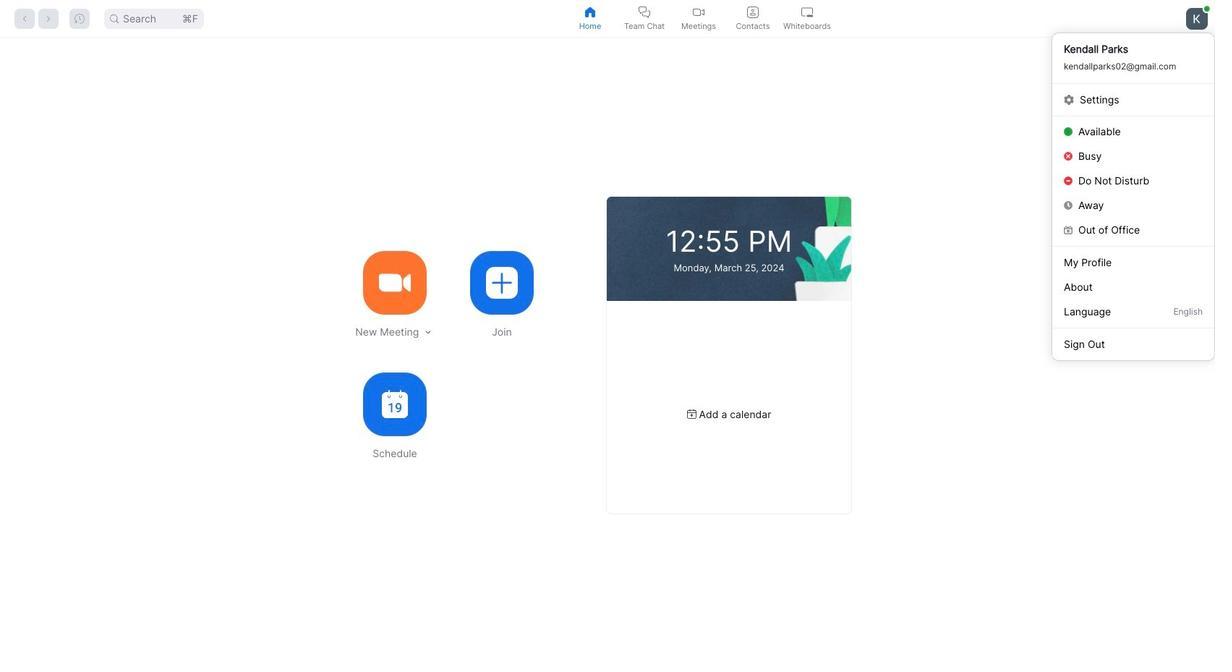 Task type: locate. For each thing, give the bounding box(es) containing it.
home small image
[[585, 6, 596, 18]]

video camera on image
[[379, 267, 411, 298]]

tab list
[[563, 0, 835, 37]]

away image
[[1064, 201, 1073, 210], [1064, 201, 1073, 210]]

online image
[[1205, 6, 1210, 11], [1205, 6, 1210, 11], [1064, 127, 1073, 136]]

online image
[[1064, 127, 1073, 136]]

whiteboard small image
[[802, 6, 813, 18]]

setting image
[[1064, 94, 1074, 105], [1064, 94, 1074, 105]]

calendar add calendar image
[[687, 410, 696, 419], [687, 410, 696, 419]]

out of office image
[[1064, 226, 1073, 234]]

chevron down small image
[[423, 327, 433, 337]]

video on image
[[693, 6, 705, 18], [693, 6, 705, 18]]

whiteboard small image
[[802, 6, 813, 18]]

profile contact image
[[747, 6, 759, 18]]

do not disturb image
[[1064, 177, 1073, 185]]

busy image
[[1064, 152, 1073, 161], [1064, 152, 1073, 161]]

team chat image
[[639, 6, 650, 18]]

magnifier image
[[110, 14, 119, 23], [110, 14, 119, 23]]

chevron down small image
[[423, 327, 433, 337]]

tab panel
[[0, 38, 1216, 672]]

avatar image
[[1187, 8, 1208, 29]]

home small image
[[585, 6, 596, 18]]

out of office image
[[1064, 226, 1073, 234]]



Task type: vqa. For each thing, say whether or not it's contained in the screenshot.
THE WHITEBOARDS on the right of page
no



Task type: describe. For each thing, give the bounding box(es) containing it.
team chat image
[[639, 6, 650, 18]]

do not disturb image
[[1064, 177, 1073, 185]]

video camera on image
[[379, 267, 411, 298]]

plus squircle image
[[486, 267, 518, 298]]

profile contact image
[[747, 6, 759, 18]]

schedule image
[[382, 390, 408, 418]]

plus squircle image
[[486, 267, 518, 298]]



